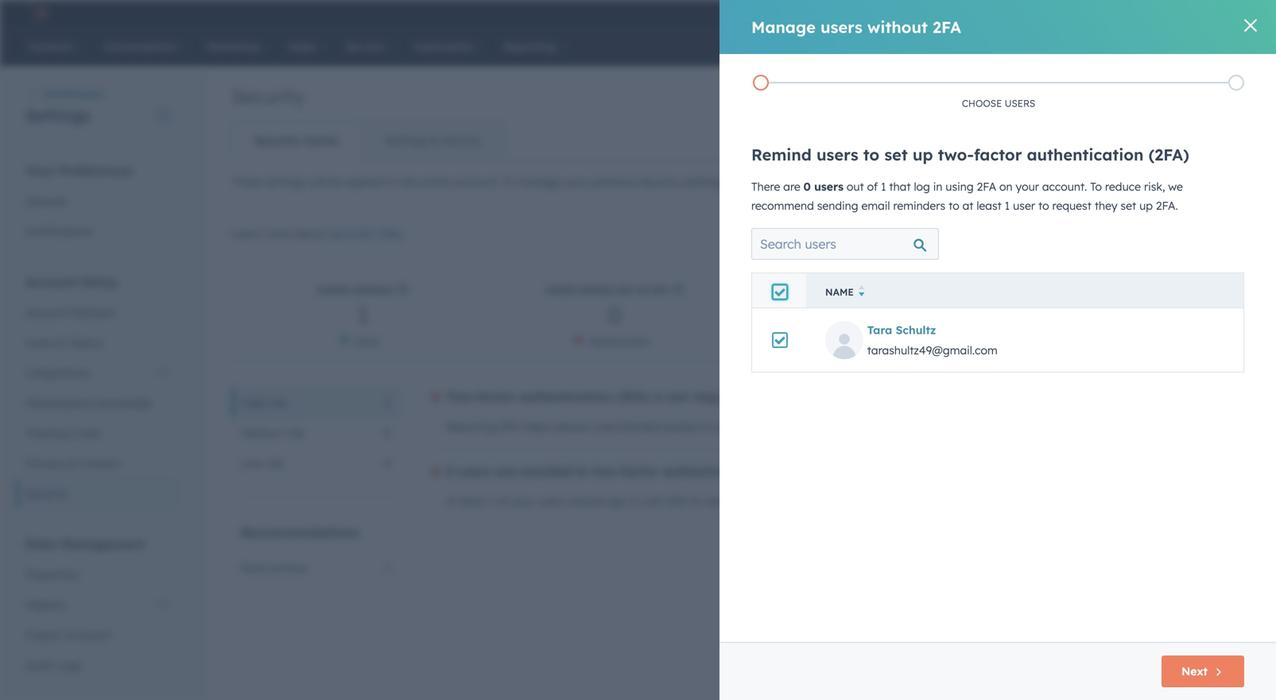 Task type: vqa. For each thing, say whether or not it's contained in the screenshot.
the leftmost two-
yes



Task type: locate. For each thing, give the bounding box(es) containing it.
descending sort. press to sort ascending. element
[[859, 285, 865, 299]]

account. up request
[[1042, 180, 1087, 194]]

2fa.
[[1156, 199, 1178, 213]]

1 horizontal spatial users
[[545, 284, 577, 296]]

to left manage
[[503, 175, 514, 189]]

to
[[863, 145, 880, 165], [388, 175, 398, 189], [747, 175, 758, 189], [949, 199, 960, 213], [1039, 199, 1049, 213], [702, 420, 713, 434], [691, 495, 701, 509]]

of
[[867, 180, 878, 194], [497, 495, 508, 509]]

users for manage users without 2fa
[[821, 17, 863, 37]]

requiring
[[446, 420, 496, 434]]

to left the
[[388, 175, 398, 189]]

0 vertical spatial .
[[874, 175, 877, 189]]

of right "at"
[[497, 495, 508, 509]]

1 horizontal spatial to
[[1091, 180, 1102, 194]]

factor up at least 1 of your users should sign in with 2fa to reduce unauthorized access.
[[621, 464, 659, 480]]

without
[[868, 17, 928, 37]]

(2fa) left is
[[617, 389, 649, 405]]

0 horizontal spatial security
[[329, 227, 373, 241]]

close image
[[1245, 19, 1257, 32]]

1 horizontal spatial factor
[[621, 464, 659, 480]]

reduce right with on the right
[[704, 495, 740, 509]]

2 horizontal spatial (2fa)
[[1149, 145, 1190, 165]]

1 horizontal spatial good button
[[859, 335, 884, 347]]

users inside inactive users 0
[[870, 284, 902, 296]]

needs review button
[[589, 335, 649, 347]]

0 vertical spatial (2fa)
[[1149, 145, 1190, 165]]

& right privacy
[[67, 457, 75, 471]]

privacy & consent link
[[16, 449, 178, 479]]

users & teams link
[[16, 328, 178, 358]]

users inside the account setup element
[[25, 336, 55, 350]]

1 vertical spatial account
[[25, 306, 68, 320]]

required
[[692, 389, 746, 405]]

0 horizontal spatial account.
[[454, 175, 499, 189]]

2 horizontal spatial account.
[[1042, 180, 1087, 194]]

2 good from the left
[[859, 335, 884, 347]]

1 vertical spatial authentication
[[519, 389, 613, 405]]

these
[[231, 175, 262, 189]]

0 horizontal spatial .
[[403, 227, 405, 241]]

1 horizontal spatial authentication
[[663, 464, 757, 480]]

1 horizontal spatial up
[[1140, 199, 1153, 213]]

account. right the entire
[[454, 175, 499, 189]]

users down the requiring
[[458, 464, 492, 480]]

two-
[[938, 145, 974, 165], [592, 464, 621, 480]]

1 vertical spatial unauthorized
[[743, 495, 812, 509]]

reduce up they
[[1105, 180, 1141, 194]]

least right "at"
[[461, 495, 486, 509]]

0 vertical spatial factor
[[974, 145, 1022, 165]]

general
[[25, 194, 66, 208]]

to
[[503, 175, 514, 189], [1091, 180, 1102, 194]]

1 horizontal spatial least
[[977, 199, 1002, 213]]

0 horizontal spatial users
[[25, 336, 55, 350]]

to up out
[[863, 145, 880, 165]]

activity
[[442, 134, 481, 148]]

1 horizontal spatial reduce
[[704, 495, 740, 509]]

low
[[241, 456, 262, 470]]

security left settings, at the right top of the page
[[639, 175, 680, 189]]

authentication up helps
[[519, 389, 613, 405]]

actions
[[271, 561, 309, 575]]

1 vertical spatial reduce
[[553, 420, 588, 434]]

0 vertical spatial reduce
[[1105, 180, 1141, 194]]

2 horizontal spatial authentication
[[1027, 145, 1144, 165]]

factor
[[974, 145, 1022, 165], [477, 389, 516, 405], [621, 464, 659, 480]]

users up preferences
[[817, 145, 859, 165]]

authentication down access
[[663, 464, 757, 480]]

2 good button from the left
[[859, 335, 884, 347]]

account setup element
[[16, 273, 178, 509]]

2 horizontal spatial security
[[761, 175, 806, 189]]

2 vertical spatial authentication
[[663, 464, 757, 480]]

risk for high risk
[[269, 396, 287, 410]]

1 vertical spatial factor
[[477, 389, 516, 405]]

security down privacy
[[25, 487, 68, 501]]

navigation containing security center
[[231, 121, 504, 161]]

menu
[[881, 0, 1257, 31]]

0 vertical spatial two-
[[938, 145, 974, 165]]

(2fa) down for
[[760, 464, 793, 480]]

should
[[568, 495, 602, 509]]

. right out
[[874, 175, 877, 189]]

0 horizontal spatial good button
[[355, 335, 379, 347]]

1 good from the left
[[355, 335, 379, 347]]

factor for set
[[974, 145, 1022, 165]]

settings inside navigation
[[385, 134, 428, 148]]

two- up using
[[938, 145, 974, 165]]

unauthorized
[[592, 420, 660, 434], [743, 495, 812, 509]]

risk right medium
[[286, 426, 305, 440]]

1 horizontal spatial account.
[[742, 420, 787, 434]]

risk for medium risk
[[286, 426, 305, 440]]

good button for 1
[[355, 335, 379, 347]]

of right out
[[867, 180, 878, 194]]

good button down the admins
[[355, 335, 379, 347]]

your preferences
[[25, 163, 133, 179]]

0 vertical spatial security
[[231, 84, 305, 108]]

1 vertical spatial up
[[1140, 199, 1153, 213]]

not
[[667, 389, 688, 405]]

about
[[295, 227, 326, 241]]

0 vertical spatial settings
[[25, 105, 90, 125]]

schultz
[[896, 323, 936, 337]]

settings link
[[1058, 0, 1091, 25]]

settings
[[25, 105, 90, 125], [385, 134, 428, 148]]

2 horizontal spatial reduce
[[1105, 180, 1141, 194]]

admins
[[352, 284, 393, 296]]

your
[[564, 175, 587, 189], [1016, 180, 1039, 194], [772, 389, 802, 405], [716, 420, 739, 434], [511, 495, 534, 509]]

tarashultz49@gmail.com
[[867, 344, 998, 357]]

data management
[[25, 536, 145, 552]]

are down the requiring
[[496, 464, 517, 480]]

apoptosis studios
[[1145, 6, 1233, 19]]

up left '2fa.'
[[1140, 199, 1153, 213]]

0 horizontal spatial set
[[885, 145, 908, 165]]

manage
[[752, 17, 816, 37]]

good for 0
[[859, 335, 884, 347]]

enrolled down helps
[[521, 464, 572, 480]]

manage users without 2fa
[[752, 17, 961, 37]]

& left teams
[[58, 336, 66, 350]]

setup
[[81, 274, 118, 290]]

to right with on the right
[[691, 495, 701, 509]]

1 vertical spatial set
[[1121, 199, 1137, 213]]

0 vertical spatial unauthorized
[[592, 420, 660, 434]]

risk right high
[[269, 396, 287, 410]]

choose users
[[962, 97, 1036, 109]]

2 vertical spatial factor
[[621, 464, 659, 480]]

these settings will be applied to the entire account. to manage your personal security settings, go to security preferences .
[[231, 175, 877, 189]]

high
[[241, 396, 266, 410]]

1 horizontal spatial settings
[[385, 134, 428, 148]]

choose users list
[[753, 72, 1245, 113]]

unauthorized left the access. at the right
[[743, 495, 812, 509]]

they
[[1095, 199, 1118, 213]]

1 horizontal spatial two-
[[938, 145, 974, 165]]

unauthorized down two-factor authentication (2fa) is not required for your account
[[592, 420, 660, 434]]

up inside to reduce risk, we recommend sending email reminders to at least 1 user to request they set up 2fa.
[[1140, 199, 1153, 213]]

security up the security center on the left top
[[231, 84, 305, 108]]

2 horizontal spatial users
[[870, 284, 902, 296]]

in
[[933, 180, 943, 194], [636, 284, 649, 296], [576, 464, 588, 480], [630, 495, 640, 509]]

authentication up request
[[1027, 145, 1144, 165]]

next button
[[1162, 656, 1245, 688]]

1 horizontal spatial .
[[874, 175, 877, 189]]

account inside account defaults link
[[25, 306, 68, 320]]

factor up the requiring
[[477, 389, 516, 405]]

are up recommend
[[784, 180, 801, 194]]

1 vertical spatial risk
[[286, 426, 305, 440]]

good down inactive users 0
[[859, 335, 884, 347]]

0 vertical spatial authentication
[[1027, 145, 1144, 165]]

access
[[663, 420, 699, 434]]

needs review
[[589, 335, 649, 347]]

security up recommend
[[761, 175, 806, 189]]

settings for settings & activity
[[385, 134, 428, 148]]

settings,
[[683, 175, 727, 189]]

security center link
[[232, 122, 362, 160]]

0 horizontal spatial good
[[355, 335, 379, 347]]

logs
[[56, 659, 81, 673]]

set inside to reduce risk, we recommend sending email reminders to at least 1 user to request they set up 2fa.
[[1121, 199, 1137, 213]]

0 horizontal spatial of
[[497, 495, 508, 509]]

&
[[431, 134, 439, 148], [58, 336, 66, 350], [67, 457, 75, 471], [66, 629, 74, 643]]

security preferences link
[[761, 175, 874, 189]]

0 horizontal spatial unauthorized
[[592, 420, 660, 434]]

preferences
[[809, 175, 874, 189]]

hubspot link
[[19, 3, 60, 22]]

account up account defaults
[[25, 274, 77, 290]]

1 horizontal spatial enrolled
[[580, 284, 633, 296]]

2 vertical spatial reduce
[[704, 495, 740, 509]]

reduce inside to reduce risk, we recommend sending email reminders to at least 1 user to request they set up 2fa.
[[1105, 180, 1141, 194]]

1 vertical spatial security
[[254, 134, 300, 148]]

calling icon image
[[973, 8, 987, 22]]

apoptosis
[[1145, 6, 1194, 19]]

search button
[[1232, 33, 1262, 60]]

least right at
[[977, 199, 1002, 213]]

out
[[847, 180, 864, 194]]

to up they
[[1091, 180, 1102, 194]]

medium
[[241, 426, 283, 440]]

next
[[1182, 665, 1208, 679]]

account. down for
[[742, 420, 787, 434]]

risk right low
[[265, 456, 284, 470]]

preferences
[[59, 163, 133, 179]]

two- for up
[[938, 145, 974, 165]]

security left the risks
[[329, 227, 373, 241]]

Search HubSpot search field
[[1053, 33, 1248, 60]]

security up settings
[[254, 134, 300, 148]]

will
[[309, 175, 326, 189]]

1 vertical spatial settings
[[385, 134, 428, 148]]

good down the admins
[[355, 335, 379, 347]]

reduce right helps
[[553, 420, 588, 434]]

menu item
[[997, 0, 1031, 25]]

personal
[[591, 175, 636, 189]]

tracking code link
[[16, 419, 178, 449]]

hubspot image
[[29, 3, 48, 22]]

1 good button from the left
[[355, 335, 379, 347]]

1 vertical spatial are
[[496, 464, 517, 480]]

0 vertical spatial least
[[977, 199, 1002, 213]]

risk,
[[1144, 180, 1165, 194]]

0 horizontal spatial enrolled
[[521, 464, 572, 480]]

set right they
[[1121, 199, 1137, 213]]

good for 1
[[355, 335, 379, 347]]

two- up sign
[[592, 464, 621, 480]]

users for remind users to set up two-factor authentication (2fa)
[[817, 145, 859, 165]]

0 horizontal spatial factor
[[477, 389, 516, 405]]

code
[[73, 427, 100, 441]]

0 horizontal spatial (2fa)
[[617, 389, 649, 405]]

& left activity
[[431, 134, 439, 148]]

0 horizontal spatial up
[[913, 145, 933, 165]]

2 account from the top
[[25, 306, 68, 320]]

your right for
[[772, 389, 802, 405]]

medium risk
[[241, 426, 305, 440]]

good button down inactive users 0
[[859, 335, 884, 347]]

0 vertical spatial risk
[[269, 396, 287, 410]]

1 account from the top
[[25, 274, 77, 290]]

1 vertical spatial (2fa)
[[617, 389, 649, 405]]

& inside navigation
[[431, 134, 439, 148]]

0 vertical spatial account
[[25, 274, 77, 290]]

settings down dashboard link
[[25, 105, 90, 125]]

2 vertical spatial risk
[[265, 456, 284, 470]]

inactive
[[817, 284, 867, 296]]

in up the review
[[636, 284, 649, 296]]

your preferences element
[[16, 162, 178, 247]]

0 vertical spatial are
[[784, 180, 801, 194]]

0 vertical spatial of
[[867, 180, 878, 194]]

security inside 'link'
[[254, 134, 300, 148]]

set up that
[[885, 145, 908, 165]]

0 horizontal spatial least
[[461, 495, 486, 509]]

account
[[805, 389, 857, 405]]

& inside data management element
[[66, 629, 74, 643]]

1 horizontal spatial set
[[1121, 199, 1137, 213]]

0 horizontal spatial two-
[[592, 464, 621, 480]]

2 vertical spatial security
[[25, 487, 68, 501]]

(2fa) for 0 users are enrolled in two-factor authentication (2fa)
[[760, 464, 793, 480]]

account for account setup
[[25, 274, 77, 290]]

(2fa) up we
[[1149, 145, 1190, 165]]

account for account defaults
[[25, 306, 68, 320]]

1 horizontal spatial (2fa)
[[760, 464, 793, 480]]

two-factor authentication (2fa) is not required for your account
[[446, 389, 857, 405]]

2 horizontal spatial factor
[[974, 145, 1022, 165]]

data management element
[[16, 536, 178, 681]]

helps
[[522, 420, 549, 434]]

0 horizontal spatial authentication
[[519, 389, 613, 405]]

& for import
[[66, 629, 74, 643]]

1 vertical spatial two-
[[592, 464, 621, 480]]

high risk
[[241, 396, 287, 410]]

. down the
[[403, 227, 405, 241]]

factor up on
[[974, 145, 1022, 165]]

1 vertical spatial least
[[461, 495, 486, 509]]

0 horizontal spatial settings
[[25, 105, 90, 125]]

help image
[[1037, 7, 1051, 21]]

up up log
[[913, 145, 933, 165]]

least
[[977, 199, 1002, 213], [461, 495, 486, 509]]

& left export
[[66, 629, 74, 643]]

1 horizontal spatial good
[[859, 335, 884, 347]]

security risks link
[[329, 227, 403, 241]]

2 vertical spatial (2fa)
[[760, 464, 793, 480]]

enrolled
[[580, 284, 633, 296], [521, 464, 572, 480]]

audit logs
[[25, 659, 81, 673]]

navigation
[[231, 121, 504, 161]]

your right manage
[[564, 175, 587, 189]]

settings up the
[[385, 134, 428, 148]]

users
[[821, 17, 863, 37], [817, 145, 859, 165], [814, 180, 844, 194], [458, 464, 492, 480], [538, 495, 565, 509]]

center
[[303, 134, 339, 148]]

& for privacy
[[67, 457, 75, 471]]

settings for settings
[[25, 105, 90, 125]]

account up the "users & teams"
[[25, 306, 68, 320]]

integrations
[[25, 366, 90, 380]]

tracking
[[25, 427, 70, 441]]

reduce
[[1105, 180, 1141, 194], [553, 420, 588, 434], [704, 495, 740, 509]]

enrolled up needs
[[580, 284, 633, 296]]

0 vertical spatial set
[[885, 145, 908, 165]]

users for 0 users are enrolled in two-factor authentication (2fa)
[[458, 464, 492, 480]]

0 vertical spatial up
[[913, 145, 933, 165]]

authentication for up
[[1027, 145, 1144, 165]]

users left without
[[821, 17, 863, 37]]

to left at
[[949, 199, 960, 213]]



Task type: describe. For each thing, give the bounding box(es) containing it.
1 horizontal spatial of
[[867, 180, 878, 194]]

at
[[963, 199, 974, 213]]

search image
[[1240, 40, 1254, 54]]

name button
[[806, 273, 1244, 308]]

learn more about security risks .
[[231, 227, 405, 241]]

name
[[825, 286, 854, 298]]

in right log
[[933, 180, 943, 194]]

go
[[731, 175, 744, 189]]

remind users to set up two-factor authentication (2fa)
[[752, 145, 1190, 165]]

good button for 0
[[859, 335, 884, 347]]

Search users search field
[[752, 228, 939, 260]]

0 horizontal spatial are
[[496, 464, 517, 480]]

in right sign
[[630, 495, 640, 509]]

dashboard link
[[25, 85, 104, 105]]

0 horizontal spatial to
[[503, 175, 514, 189]]

user
[[1013, 199, 1035, 213]]

log
[[914, 180, 930, 194]]

notifications image
[[1098, 7, 1112, 21]]

email
[[862, 199, 890, 213]]

users enrolled in 2fa
[[545, 284, 669, 296]]

audit
[[25, 659, 53, 673]]

more
[[241, 561, 267, 575]]

learn
[[231, 227, 261, 241]]

your left should at the bottom of page
[[511, 495, 534, 509]]

1 horizontal spatial security
[[639, 175, 680, 189]]

descending sort. press to sort ascending. image
[[859, 285, 865, 297]]

that
[[889, 180, 911, 194]]

integrations button
[[16, 358, 178, 388]]

0 users are enrolled in two-factor authentication (2fa)
[[446, 464, 793, 480]]

data
[[25, 536, 57, 552]]

2
[[384, 396, 390, 410]]

be
[[329, 175, 342, 189]]

defaults
[[71, 306, 115, 320]]

privacy
[[25, 457, 64, 471]]

(2fa) for remind users to set up two-factor authentication (2fa)
[[1149, 145, 1190, 165]]

your down required
[[716, 420, 739, 434]]

sign
[[606, 495, 627, 509]]

downloads
[[94, 396, 152, 410]]

least inside to reduce risk, we recommend sending email reminders to at least 1 user to request they set up 2fa.
[[977, 199, 1002, 213]]

users left should at the bottom of page
[[538, 495, 565, 509]]

1 horizontal spatial are
[[784, 180, 801, 194]]

more actions
[[241, 561, 309, 575]]

& for users
[[58, 336, 66, 350]]

to right user
[[1039, 199, 1049, 213]]

properties
[[25, 568, 79, 582]]

notifications link
[[16, 217, 178, 247]]

to right access
[[702, 420, 713, 434]]

marketplace downloads
[[25, 396, 152, 410]]

super admins
[[317, 284, 393, 296]]

objects
[[25, 598, 66, 612]]

security link
[[16, 479, 178, 509]]

1 horizontal spatial unauthorized
[[743, 495, 812, 509]]

users up sending on the right of the page
[[814, 180, 844, 194]]

1 vertical spatial .
[[403, 227, 405, 241]]

1 vertical spatial of
[[497, 495, 508, 509]]

using
[[946, 180, 974, 194]]

0 inside inactive users 0
[[860, 301, 874, 329]]

your up user
[[1016, 180, 1039, 194]]

marketplace
[[25, 396, 91, 410]]

factor for enrolled
[[621, 464, 659, 480]]

risk for low risk
[[265, 456, 284, 470]]

the
[[402, 175, 418, 189]]

studios
[[1197, 6, 1233, 19]]

objects button
[[16, 590, 178, 621]]

two- for in
[[592, 464, 621, 480]]

authentication for in
[[663, 464, 757, 480]]

reminders
[[893, 199, 946, 213]]

properties link
[[16, 560, 178, 590]]

0 vertical spatial enrolled
[[580, 284, 633, 296]]

settings
[[265, 175, 306, 189]]

to right go
[[747, 175, 758, 189]]

super
[[317, 284, 349, 296]]

& for settings
[[431, 134, 439, 148]]

inactive users 0
[[817, 284, 902, 329]]

account. for your
[[742, 420, 787, 434]]

tara schultz image
[[1128, 6, 1142, 20]]

management
[[61, 536, 145, 552]]

there
[[752, 180, 780, 194]]

tracking code
[[25, 427, 100, 441]]

sending
[[817, 199, 858, 213]]

notifications button
[[1091, 0, 1118, 25]]

tara
[[867, 323, 892, 337]]

risks
[[377, 227, 403, 241]]

request
[[1053, 199, 1092, 213]]

low risk
[[241, 456, 284, 470]]

recommend
[[752, 199, 814, 213]]

choose
[[962, 97, 1002, 109]]

users for users & teams
[[25, 336, 55, 350]]

tara schultz tarashultz49@gmail.com
[[867, 323, 998, 357]]

there are 0 users out of 1 that log in using 2fa on your account.
[[752, 180, 1087, 194]]

settings & activity link
[[362, 122, 503, 160]]

security inside 'link'
[[25, 487, 68, 501]]

needs
[[589, 335, 618, 347]]

requiring 2fa helps reduce unauthorized access to your account.
[[446, 420, 787, 434]]

account defaults link
[[16, 298, 178, 328]]

menu containing apoptosis studios
[[881, 0, 1257, 31]]

settings image
[[1067, 7, 1082, 21]]

0 horizontal spatial reduce
[[553, 420, 588, 434]]

audit logs link
[[16, 651, 178, 681]]

account defaults
[[25, 306, 115, 320]]

we
[[1169, 180, 1183, 194]]

at
[[446, 495, 458, 509]]

import & export link
[[16, 621, 178, 651]]

applied
[[345, 175, 385, 189]]

settings & activity
[[385, 134, 481, 148]]

in up should at the bottom of page
[[576, 464, 588, 480]]

account. for entire
[[454, 175, 499, 189]]

apoptosis studios button
[[1118, 0, 1257, 25]]

two-
[[446, 389, 477, 405]]

consent
[[78, 457, 121, 471]]

entire
[[422, 175, 451, 189]]

upgrade image
[[891, 7, 905, 21]]

marketplace downloads link
[[16, 388, 178, 419]]

users for users enrolled in 2fa
[[545, 284, 577, 296]]

recommendations
[[241, 525, 359, 541]]

on
[[1000, 180, 1013, 194]]

to inside to reduce risk, we recommend sending email reminders to at least 1 user to request they set up 2fa.
[[1091, 180, 1102, 194]]

1 vertical spatial enrolled
[[521, 464, 572, 480]]

your
[[25, 163, 55, 179]]

1 inside to reduce risk, we recommend sending email reminders to at least 1 user to request they set up 2fa.
[[1005, 199, 1010, 213]]

export
[[77, 629, 112, 643]]



